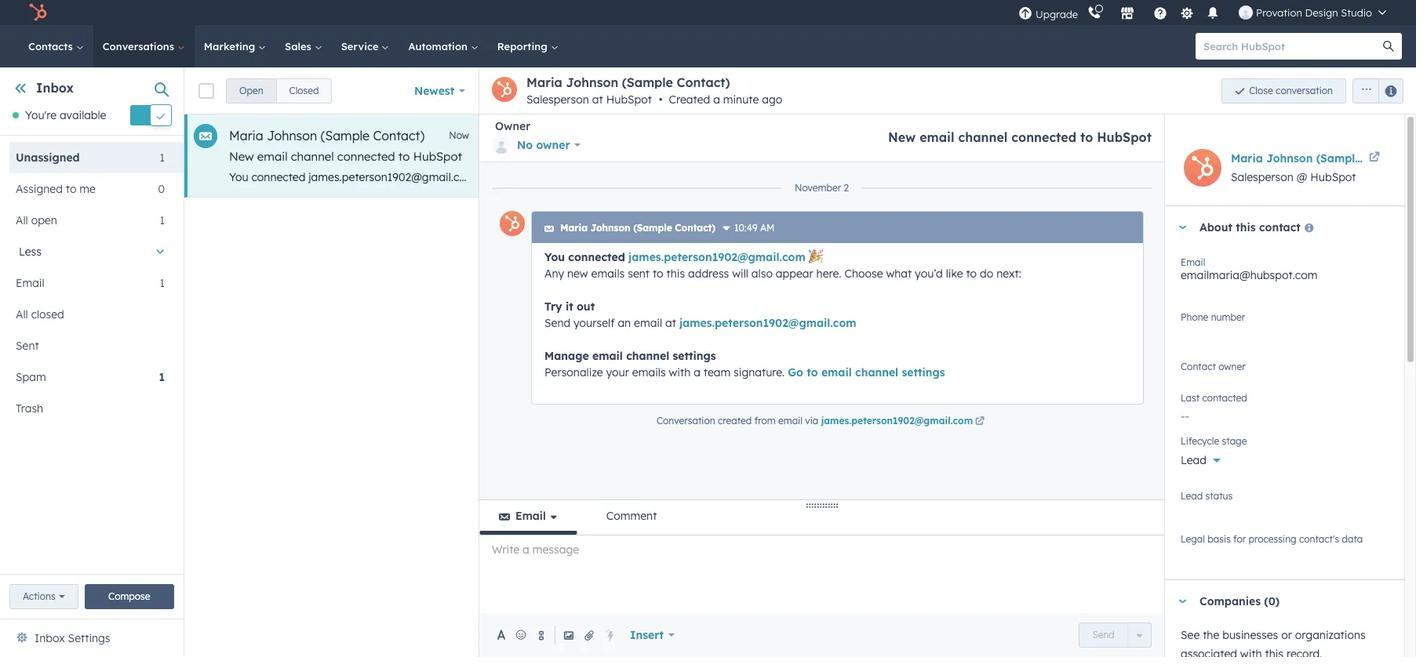 Task type: describe. For each thing, give the bounding box(es) containing it.
close
[[1249, 84, 1273, 96]]

contacts
[[28, 40, 76, 53]]

open
[[31, 214, 57, 228]]

salesperson inside the maria johnson (sample contact) salesperson at hubspot • created a minute ago
[[527, 93, 589, 107]]

created
[[669, 93, 710, 107]]

Last contacted text field
[[1181, 402, 1389, 427]]

new inside new email channel connected to hubspot you connected james.peterson1902@gmail.com any new emails sent to this address will also appear here. choose what you'd like to do next:  try it out send yourself an email at <a href = 'mailto:james.p
[[502, 170, 523, 184]]

am
[[760, 222, 775, 234]]

contacted
[[1203, 392, 1248, 404]]

maria inside the maria johnson (sample contact) salesperson at hubspot • created a minute ago
[[527, 75, 563, 90]]

team
[[704, 366, 731, 380]]

legal
[[1181, 534, 1205, 545]]

10:49
[[734, 222, 758, 234]]

it inside try it out send yourself an email at james.peterson1902@gmail.com
[[566, 300, 573, 314]]

all open
[[16, 214, 57, 228]]

more info image
[[722, 224, 731, 234]]

2 horizontal spatial maria johnson (sample contact)
[[1231, 151, 1412, 166]]

conversation created from email via
[[657, 415, 821, 427]]

email inside try it out send yourself an email at james.peterson1902@gmail.com
[[634, 316, 662, 330]]

sales
[[285, 40, 314, 53]]

notifications button
[[1200, 0, 1227, 25]]

send button
[[1079, 623, 1128, 648]]

1 for all open
[[160, 214, 165, 228]]

no inside contact owner no owner
[[1181, 367, 1196, 381]]

reporting
[[497, 40, 550, 53]]

(sample inside the maria johnson (sample contact) salesperson at hubspot • created a minute ago
[[622, 75, 673, 90]]

less
[[19, 245, 42, 259]]

james.peterson1902@gmail.com inside new email channel connected to hubspot you connected james.peterson1902@gmail.com any new emails sent to this address will also appear here. choose what you'd like to do next:  try it out send yourself an email at <a href = 'mailto:james.p
[[309, 170, 476, 184]]

your
[[606, 366, 629, 380]]

at inside the maria johnson (sample contact) salesperson at hubspot • created a minute ago
[[592, 93, 603, 107]]

about this contact button
[[1165, 206, 1389, 249]]

out inside try it out send yourself an email at james.peterson1902@gmail.com
[[577, 300, 595, 314]]

email button
[[479, 501, 577, 535]]

this inside see the businesses or organizations associated with this record.
[[1265, 648, 1284, 658]]

comment
[[606, 509, 657, 523]]

Closed button
[[276, 78, 332, 103]]

for
[[1234, 534, 1246, 545]]

open
[[239, 84, 263, 96]]

like inside new email channel connected to hubspot you connected james.peterson1902@gmail.com any new emails sent to this address will also appear here. choose what you'd like to do next:  try it out send yourself an email at <a href = 'mailto:james.p
[[881, 170, 898, 184]]

inbox for inbox
[[36, 80, 74, 96]]

send inside new email channel connected to hubspot you connected james.peterson1902@gmail.com any new emails sent to this address will also appear here. choose what you'd like to do next:  try it out send yourself an email at <a href = 'mailto:james.p
[[1008, 170, 1034, 184]]

you inside you connected james.peterson1902@gmail.com 🎉 any new emails sent to this address will also appear here. choose what you'd like to do next:
[[545, 250, 565, 264]]

0 vertical spatial james.peterson1902@gmail.com link
[[629, 250, 806, 264]]

Search HubSpot search field
[[1196, 33, 1388, 60]]

upgrade image
[[1019, 7, 1033, 21]]

phone number
[[1181, 312, 1245, 323]]

unassigned
[[16, 151, 80, 165]]

1 for spam
[[159, 371, 165, 385]]

<a
[[1143, 170, 1155, 184]]

provation design studio button
[[1230, 0, 1396, 25]]

signature.
[[734, 366, 785, 380]]

send group
[[1079, 623, 1152, 648]]

contact owner no owner
[[1181, 361, 1246, 381]]

data
[[1342, 534, 1363, 545]]

maria johnson (sample contact) inside email from maria johnson (sample contact) with subject new email channel connected to hubspot row
[[229, 128, 425, 144]]

help button
[[1147, 0, 1174, 25]]

sent button
[[9, 331, 165, 362]]

search image
[[1383, 41, 1394, 52]]

•
[[659, 93, 663, 107]]

newest button
[[404, 75, 476, 106]]

you're available
[[25, 108, 106, 123]]

lead status
[[1181, 490, 1233, 502]]

marketing link
[[194, 25, 275, 67]]

phone
[[1181, 312, 1209, 323]]

hubspot down maria johnson (sample contact) link
[[1311, 170, 1356, 184]]

1 horizontal spatial settings
[[902, 366, 945, 380]]

salesperson @ hubspot
[[1231, 170, 1356, 184]]

actions button
[[9, 585, 78, 610]]

inbox settings link
[[35, 629, 110, 648]]

maria johnson (sample contact) salesperson at hubspot • created a minute ago
[[527, 75, 783, 107]]

(0)
[[1264, 595, 1280, 609]]

an inside new email channel connected to hubspot you connected james.peterson1902@gmail.com any new emails sent to this address will also appear here. choose what you'd like to do next:  try it out send yourself an email at <a href = 'mailto:james.p
[[1081, 170, 1094, 184]]

inbox settings
[[35, 632, 110, 646]]

choose inside new email channel connected to hubspot you connected james.peterson1902@gmail.com any new emails sent to this address will also appear here. choose what you'd like to do next:  try it out send yourself an email at <a href = 'mailto:james.p
[[779, 170, 818, 184]]

an inside try it out send yourself an email at james.peterson1902@gmail.com
[[618, 316, 631, 330]]

design
[[1305, 6, 1338, 19]]

1 vertical spatial email
[[16, 276, 44, 291]]

see
[[1181, 629, 1200, 643]]

hubspot up the <a
[[1097, 129, 1152, 145]]

insert button
[[620, 620, 685, 651]]

here. inside you connected james.peterson1902@gmail.com 🎉 any new emails sent to this address will also appear here. choose what you'd like to do next:
[[817, 267, 842, 281]]

me
[[80, 182, 96, 196]]

organizations
[[1295, 629, 1366, 643]]

compose
[[108, 591, 150, 603]]

provation
[[1256, 6, 1303, 19]]

now
[[449, 129, 469, 141]]

notifications image
[[1206, 7, 1220, 21]]

sent inside you connected james.peterson1902@gmail.com 🎉 any new emails sent to this address will also appear here. choose what you'd like to do next:
[[628, 267, 650, 281]]

contact
[[1181, 361, 1216, 373]]

conversation
[[657, 415, 715, 427]]

last contacted
[[1181, 392, 1248, 404]]

emails inside new email channel connected to hubspot you connected james.peterson1902@gmail.com any new emails sent to this address will also appear here. choose what you'd like to do next:  try it out send yourself an email at <a href = 'mailto:james.p
[[526, 170, 559, 184]]

no owner
[[517, 138, 570, 152]]

new inside you connected james.peterson1902@gmail.com 🎉 any new emails sent to this address will also appear here. choose what you'd like to do next:
[[567, 267, 588, 281]]

contact's
[[1299, 534, 1340, 545]]

service
[[341, 40, 382, 53]]

also inside new email channel connected to hubspot you connected james.peterson1902@gmail.com any new emails sent to this address will also appear here. choose what you'd like to do next:  try it out send yourself an email at <a href = 'mailto:james.p
[[686, 170, 707, 184]]

johnson inside row
[[267, 128, 317, 144]]

calling icon image
[[1088, 6, 1102, 20]]

2 group from the left
[[1347, 78, 1404, 103]]

conversations link
[[93, 25, 194, 67]]

james.peterson1902@gmail.com inside try it out send yourself an email at james.peterson1902@gmail.com
[[679, 316, 857, 330]]

next: inside new email channel connected to hubspot you connected james.peterson1902@gmail.com any new emails sent to this address will also appear here. choose what you'd like to do next:  try it out send yourself an email at <a href = 'mailto:james.p
[[931, 170, 956, 184]]

choose inside you connected james.peterson1902@gmail.com 🎉 any new emails sent to this address will also appear here. choose what you'd like to do next:
[[845, 267, 883, 281]]

contact) inside the maria johnson (sample contact) salesperson at hubspot • created a minute ago
[[677, 75, 730, 90]]

email inside "email emailmaria@hubspot.com"
[[1181, 257, 1206, 268]]

caret image
[[1178, 226, 1187, 230]]

automation link
[[399, 25, 488, 67]]

any inside new email channel connected to hubspot you connected james.peterson1902@gmail.com any new emails sent to this address will also appear here. choose what you'd like to do next:  try it out send yourself an email at <a href = 'mailto:james.p
[[479, 170, 499, 184]]

maria johnson (sample contact) link
[[1231, 149, 1412, 168]]

newest
[[414, 84, 455, 98]]

marketplaces image
[[1121, 7, 1135, 21]]

0
[[158, 182, 165, 196]]

sales link
[[275, 25, 332, 67]]

connected inside you connected james.peterson1902@gmail.com 🎉 any new emails sent to this address will also appear here. choose what you'd like to do next:
[[568, 250, 625, 264]]

at inside new email channel connected to hubspot you connected james.peterson1902@gmail.com any new emails sent to this address will also appear here. choose what you'd like to do next:  try it out send yourself an email at <a href = 'mailto:james.p
[[1129, 170, 1140, 184]]

try it out send yourself an email at james.peterson1902@gmail.com
[[545, 300, 857, 330]]

email emailmaria@hubspot.com
[[1181, 257, 1318, 282]]

studio
[[1341, 6, 1372, 19]]

assigned to me
[[16, 182, 96, 196]]

companies
[[1200, 595, 1261, 609]]

conversations
[[103, 40, 177, 53]]

lead for lead status
[[1181, 490, 1203, 502]]

you inside new email channel connected to hubspot you connected james.peterson1902@gmail.com any new emails sent to this address will also appear here. choose what you'd like to do next:  try it out send yourself an email at <a href = 'mailto:james.p
[[229, 170, 248, 184]]

marketplaces button
[[1111, 0, 1144, 25]]

do inside new email channel connected to hubspot you connected james.peterson1902@gmail.com any new emails sent to this address will also appear here. choose what you'd like to do next:  try it out send yourself an email at <a href = 'mailto:james.p
[[915, 170, 928, 184]]

1 horizontal spatial maria johnson (sample contact)
[[560, 222, 716, 234]]

1 vertical spatial james.peterson1902@gmail.com link
[[679, 316, 857, 330]]

conversation
[[1276, 84, 1333, 96]]

service link
[[332, 25, 399, 67]]

about
[[1200, 221, 1233, 235]]

johnson inside the maria johnson (sample contact) salesperson at hubspot • created a minute ago
[[566, 75, 618, 90]]

last
[[1181, 392, 1200, 404]]

with inside manage email channel settings personalize your emails with a team signature. go to email channel settings
[[669, 366, 691, 380]]

actions
[[23, 591, 55, 603]]

0 vertical spatial no
[[517, 138, 533, 152]]

the
[[1203, 629, 1220, 643]]

hubspot inside the maria johnson (sample contact) salesperson at hubspot • created a minute ago
[[606, 93, 652, 107]]

(sample inside row
[[321, 128, 370, 144]]

to inside manage email channel settings personalize your emails with a team signature. go to email channel settings
[[807, 366, 818, 380]]

upgrade
[[1036, 7, 1078, 20]]

contacts link
[[19, 25, 93, 67]]

hubspot link
[[19, 3, 59, 22]]

main content containing maria johnson (sample contact)
[[184, 67, 1416, 658]]



Task type: locate. For each thing, give the bounding box(es) containing it.
appear
[[710, 170, 748, 184], [776, 267, 813, 281]]

caret image
[[1178, 600, 1187, 604]]

2 vertical spatial email
[[516, 509, 546, 523]]

yourself inside new email channel connected to hubspot you connected james.peterson1902@gmail.com any new emails sent to this address will also appear here. choose what you'd like to do next:  try it out send yourself an email at <a href = 'mailto:james.p
[[1037, 170, 1078, 184]]

1 vertical spatial a
[[694, 366, 701, 380]]

0 vertical spatial with
[[669, 366, 691, 380]]

1 horizontal spatial no owner button
[[1181, 359, 1389, 385]]

spam
[[16, 371, 46, 385]]

via
[[805, 415, 819, 427]]

inbox up you're available
[[36, 80, 74, 96]]

menu
[[1017, 0, 1398, 25]]

lead for lead
[[1181, 454, 1207, 468]]

Phone number text field
[[1181, 309, 1389, 341]]

an left the <a
[[1081, 170, 1094, 184]]

1 horizontal spatial you
[[545, 250, 565, 264]]

salesperson up no owner
[[527, 93, 589, 107]]

here. up am
[[751, 170, 776, 184]]

1 vertical spatial you'd
[[915, 267, 943, 281]]

lifecycle stage
[[1181, 436, 1247, 447]]

1 horizontal spatial group
[[1347, 78, 1404, 103]]

appear up more info icon
[[710, 170, 748, 184]]

owner
[[495, 119, 531, 133]]

0 vertical spatial lead
[[1181, 454, 1207, 468]]

calling icon button
[[1081, 2, 1108, 23]]

insert
[[630, 629, 664, 643]]

do
[[915, 170, 928, 184], [980, 267, 994, 281]]

group down the search "button" at the top right
[[1347, 78, 1404, 103]]

0 horizontal spatial no
[[517, 138, 533, 152]]

stage
[[1222, 436, 1247, 447]]

with left team
[[669, 366, 691, 380]]

new inside new email channel connected to hubspot you connected james.peterson1902@gmail.com any new emails sent to this address will also appear here. choose what you'd like to do next:  try it out send yourself an email at <a href = 'mailto:james.p
[[229, 149, 254, 164]]

hubspot down now
[[413, 149, 462, 164]]

channel for new email channel connected to hubspot
[[959, 129, 1008, 145]]

trash button
[[9, 393, 165, 425]]

1 vertical spatial new
[[229, 149, 254, 164]]

send inside try it out send yourself an email at james.peterson1902@gmail.com
[[545, 316, 571, 330]]

group down sales
[[226, 78, 332, 103]]

inbox left settings
[[35, 632, 65, 646]]

james.peterson1902@gmail.com link down more info icon
[[629, 250, 806, 264]]

0 horizontal spatial settings
[[673, 349, 716, 363]]

channel for manage email channel settings personalize your emails with a team signature. go to email channel settings
[[626, 349, 670, 363]]

go to email channel settings link
[[788, 366, 945, 380]]

no owner button up last contacted text box
[[1181, 359, 1389, 385]]

closed
[[31, 308, 64, 322]]

all closed
[[16, 308, 64, 322]]

help image
[[1154, 7, 1168, 21]]

0 vertical spatial no owner button
[[492, 133, 581, 157]]

1 horizontal spatial out
[[988, 170, 1005, 184]]

1 horizontal spatial appear
[[776, 267, 813, 281]]

0 horizontal spatial maria johnson (sample contact)
[[229, 128, 425, 144]]

provation design studio
[[1256, 6, 1372, 19]]

out up manage
[[577, 300, 595, 314]]

you'd
[[850, 170, 878, 184], [915, 267, 943, 281]]

new email channel connected to hubspot you connected james.peterson1902@gmail.com any new emails sent to this address will also appear here. choose what you'd like to do next:  try it out send yourself an email at <a href = 'mailto:james.p
[[229, 149, 1269, 184]]

salesperson
[[527, 93, 589, 107], [1231, 170, 1294, 184]]

1 vertical spatial sent
[[628, 267, 650, 281]]

out down new email channel connected to hubspot
[[988, 170, 1005, 184]]

hubspot left •
[[606, 93, 652, 107]]

try inside new email channel connected to hubspot you connected james.peterson1902@gmail.com any new emails sent to this address will also appear here. choose what you'd like to do next:  try it out send yourself an email at <a href = 'mailto:james.p
[[959, 170, 975, 184]]

0 vertical spatial all
[[16, 214, 28, 228]]

(sample up •
[[622, 75, 673, 90]]

menu containing provation design studio
[[1017, 0, 1398, 25]]

closed
[[289, 84, 319, 96]]

with down businesses
[[1241, 648, 1262, 658]]

0 horizontal spatial send
[[545, 316, 571, 330]]

2 horizontal spatial emails
[[632, 366, 666, 380]]

1 horizontal spatial with
[[1241, 648, 1262, 658]]

hubspot image
[[28, 3, 47, 22]]

2 horizontal spatial email
[[1181, 257, 1206, 268]]

1 horizontal spatial a
[[713, 93, 720, 107]]

go
[[788, 366, 804, 380]]

all for all open
[[16, 214, 28, 228]]

new for new email channel connected to hubspot
[[888, 129, 916, 145]]

will inside you connected james.peterson1902@gmail.com 🎉 any new emails sent to this address will also appear here. choose what you'd like to do next:
[[732, 267, 749, 281]]

settings
[[673, 349, 716, 363], [902, 366, 945, 380]]

0 vertical spatial also
[[686, 170, 707, 184]]

no owner button right now
[[492, 133, 581, 157]]

0 horizontal spatial new
[[502, 170, 523, 184]]

emails inside manage email channel settings personalize your emails with a team signature. go to email channel settings
[[632, 366, 666, 380]]

2 all from the top
[[16, 308, 28, 322]]

1 vertical spatial any
[[545, 267, 564, 281]]

contact) inside row
[[373, 128, 425, 144]]

sent down no owner
[[562, 170, 584, 184]]

sent
[[16, 339, 39, 353]]

0 vertical spatial new
[[888, 129, 916, 145]]

ago
[[762, 93, 783, 107]]

try inside try it out send yourself an email at james.peterson1902@gmail.com
[[545, 300, 562, 314]]

companies (0) button
[[1165, 581, 1389, 623]]

next: inside you connected james.peterson1902@gmail.com 🎉 any new emails sent to this address will also appear here. choose what you'd like to do next:
[[997, 267, 1022, 281]]

main content
[[184, 67, 1416, 658]]

new for new email channel connected to hubspot you connected james.peterson1902@gmail.com any new emails sent to this address will also appear here. choose what you'd like to do next:  try it out send yourself an email at <a href = 'mailto:james.p
[[229, 149, 254, 164]]

trash
[[16, 402, 43, 416]]

all left open
[[16, 214, 28, 228]]

like inside you connected james.peterson1902@gmail.com 🎉 any new emails sent to this address will also appear here. choose what you'd like to do next:
[[946, 267, 963, 281]]

an up your on the left of page
[[618, 316, 631, 330]]

here.
[[751, 170, 776, 184], [817, 267, 842, 281]]

do inside you connected james.peterson1902@gmail.com 🎉 any new emails sent to this address will also appear here. choose what you'd like to do next:
[[980, 267, 994, 281]]

yourself up manage
[[574, 316, 615, 330]]

owner
[[536, 138, 570, 152], [1219, 361, 1246, 373], [1199, 367, 1231, 381]]

0 vertical spatial what
[[821, 170, 846, 184]]

0 vertical spatial an
[[1081, 170, 1094, 184]]

1 for email
[[160, 276, 165, 291]]

0 horizontal spatial next:
[[931, 170, 956, 184]]

no owner button
[[492, 133, 581, 157], [1181, 359, 1389, 385]]

personalize
[[545, 366, 603, 380]]

0 horizontal spatial try
[[545, 300, 562, 314]]

see the businesses or organizations associated with this record.
[[1181, 629, 1366, 658]]

0 horizontal spatial sent
[[562, 170, 584, 184]]

2
[[844, 182, 849, 194]]

processing
[[1249, 534, 1297, 545]]

email
[[920, 129, 955, 145], [257, 149, 288, 164], [1097, 170, 1126, 184], [634, 316, 662, 330], [592, 349, 623, 363], [821, 366, 852, 380], [778, 415, 803, 427]]

0 horizontal spatial out
[[577, 300, 595, 314]]

0 horizontal spatial a
[[694, 366, 701, 380]]

0 vertical spatial email
[[1181, 257, 1206, 268]]

inbox for inbox settings
[[35, 632, 65, 646]]

no down 'owner'
[[517, 138, 533, 152]]

it inside new email channel connected to hubspot you connected james.peterson1902@gmail.com any new emails sent to this address will also appear here. choose what you'd like to do next:  try it out send yourself an email at <a href = 'mailto:james.p
[[978, 170, 985, 184]]

1 vertical spatial out
[[577, 300, 595, 314]]

0 vertical spatial sent
[[562, 170, 584, 184]]

lead inside lead popup button
[[1181, 454, 1207, 468]]

1 vertical spatial will
[[732, 267, 749, 281]]

all closed button
[[9, 299, 165, 331]]

it up manage
[[566, 300, 573, 314]]

(sample left more info icon
[[633, 222, 672, 234]]

1 horizontal spatial address
[[688, 267, 729, 281]]

0 vertical spatial settings
[[673, 349, 716, 363]]

try down new email channel connected to hubspot
[[959, 170, 975, 184]]

1 all from the top
[[16, 214, 28, 228]]

0 horizontal spatial do
[[915, 170, 928, 184]]

group containing open
[[226, 78, 332, 103]]

a inside manage email channel settings personalize your emails with a team signature. go to email channel settings
[[694, 366, 701, 380]]

send inside button
[[1093, 629, 1115, 641]]

what inside new email channel connected to hubspot you connected james.peterson1902@gmail.com any new emails sent to this address will also appear here. choose what you'd like to do next:  try it out send yourself an email at <a href = 'mailto:james.p
[[821, 170, 846, 184]]

0 horizontal spatial no owner button
[[492, 133, 581, 157]]

appear down the 🎉
[[776, 267, 813, 281]]

this inside dropdown button
[[1236, 221, 1256, 235]]

will
[[667, 170, 683, 184], [732, 267, 749, 281]]

0 horizontal spatial at
[[592, 93, 603, 107]]

0 vertical spatial any
[[479, 170, 499, 184]]

new
[[502, 170, 523, 184], [567, 267, 588, 281]]

1 vertical spatial address
[[688, 267, 729, 281]]

comment button
[[587, 501, 677, 535]]

channel for new email channel connected to hubspot you connected james.peterson1902@gmail.com any new emails sent to this address will also appear here. choose what you'd like to do next:  try it out send yourself an email at <a href = 'mailto:james.p
[[291, 149, 334, 164]]

automation
[[408, 40, 471, 53]]

businesses
[[1223, 629, 1278, 643]]

1 vertical spatial settings
[[902, 366, 945, 380]]

2 lead from the top
[[1181, 490, 1203, 502]]

1 vertical spatial appear
[[776, 267, 813, 281]]

a left team
[[694, 366, 701, 380]]

james.peterson1902@gmail.com link down go to email channel settings link
[[821, 415, 987, 429]]

here. inside new email channel connected to hubspot you connected james.peterson1902@gmail.com any new emails sent to this address will also appear here. choose what you'd like to do next:  try it out send yourself an email at <a href = 'mailto:james.p
[[751, 170, 776, 184]]

lead button
[[1181, 445, 1389, 471]]

1 vertical spatial yourself
[[574, 316, 615, 330]]

lead left status
[[1181, 490, 1203, 502]]

to
[[1081, 129, 1093, 145], [399, 149, 410, 164], [587, 170, 598, 184], [901, 170, 912, 184], [66, 182, 76, 196], [653, 267, 664, 281], [966, 267, 977, 281], [807, 366, 818, 380]]

settings image
[[1180, 7, 1194, 21]]

2 horizontal spatial send
[[1093, 629, 1115, 641]]

2 vertical spatial maria johnson (sample contact)
[[560, 222, 716, 234]]

0 vertical spatial inbox
[[36, 80, 74, 96]]

address inside you connected james.peterson1902@gmail.com 🎉 any new emails sent to this address will also appear here. choose what you'd like to do next:
[[688, 267, 729, 281]]

no owner button for owner
[[492, 133, 581, 157]]

1 vertical spatial next:
[[997, 267, 1022, 281]]

channel inside new email channel connected to hubspot you connected james.peterson1902@gmail.com any new emails sent to this address will also appear here. choose what you'd like to do next:  try it out send yourself an email at <a href = 'mailto:james.p
[[291, 149, 334, 164]]

(sample down closed button
[[321, 128, 370, 144]]

0 vertical spatial you
[[229, 170, 248, 184]]

0 horizontal spatial email
[[16, 276, 44, 291]]

address inside new email channel connected to hubspot you connected james.peterson1902@gmail.com any new emails sent to this address will also appear here. choose what you'd like to do next:  try it out send yourself an email at <a href = 'mailto:james.p
[[623, 170, 664, 184]]

connected
[[1012, 129, 1077, 145], [337, 149, 395, 164], [251, 170, 306, 184], [568, 250, 625, 264]]

out inside new email channel connected to hubspot you connected james.peterson1902@gmail.com any new emails sent to this address will also appear here. choose what you'd like to do next:  try it out send yourself an email at <a href = 'mailto:james.p
[[988, 170, 1005, 184]]

hubspot inside new email channel connected to hubspot you connected james.peterson1902@gmail.com any new emails sent to this address will also appear here. choose what you'd like to do next:  try it out send yourself an email at <a href = 'mailto:james.p
[[413, 149, 462, 164]]

0 vertical spatial will
[[667, 170, 683, 184]]

inbox
[[36, 80, 74, 96], [35, 632, 65, 646]]

emails inside you connected james.peterson1902@gmail.com 🎉 any new emails sent to this address will also appear here. choose what you'd like to do next:
[[591, 267, 625, 281]]

2 vertical spatial james.peterson1902@gmail.com link
[[821, 415, 987, 429]]

number
[[1211, 312, 1245, 323]]

2 horizontal spatial at
[[1129, 170, 1140, 184]]

sent inside new email channel connected to hubspot you connected james.peterson1902@gmail.com any new emails sent to this address will also appear here. choose what you'd like to do next:  try it out send yourself an email at <a href = 'mailto:james.p
[[562, 170, 584, 184]]

status
[[1206, 490, 1233, 502]]

at
[[592, 93, 603, 107], [1129, 170, 1140, 184], [665, 316, 676, 330]]

1 horizontal spatial here.
[[817, 267, 842, 281]]

what
[[821, 170, 846, 184], [886, 267, 912, 281]]

1 vertical spatial here.
[[817, 267, 842, 281]]

manage email channel settings personalize your emails with a team signature. go to email channel settings
[[545, 349, 945, 380]]

@
[[1297, 170, 1308, 184]]

also inside you connected james.peterson1902@gmail.com 🎉 any new emails sent to this address will also appear here. choose what you'd like to do next:
[[752, 267, 773, 281]]

yourself inside try it out send yourself an email at james.peterson1902@gmail.com
[[574, 316, 615, 330]]

search button
[[1376, 33, 1402, 60]]

email from maria johnson (sample contact) with subject new email channel connected to hubspot row
[[184, 115, 1269, 198]]

0 horizontal spatial group
[[226, 78, 332, 103]]

1 vertical spatial salesperson
[[1231, 170, 1294, 184]]

new email channel connected to hubspot
[[888, 129, 1152, 145]]

november 2
[[795, 182, 849, 194]]

minute
[[723, 93, 759, 107]]

'mailto:james.p
[[1191, 170, 1269, 184]]

emails for you
[[591, 267, 625, 281]]

no up last
[[1181, 367, 1196, 381]]

lead down lifecycle
[[1181, 454, 1207, 468]]

owner for contact owner no owner
[[1219, 361, 1246, 373]]

email inside button
[[516, 509, 546, 523]]

appear inside you connected james.peterson1902@gmail.com 🎉 any new emails sent to this address will also appear here. choose what you'd like to do next:
[[776, 267, 813, 281]]

sent up try it out send yourself an email at james.peterson1902@gmail.com
[[628, 267, 650, 281]]

1 horizontal spatial no
[[1181, 367, 1196, 381]]

james peterson image
[[1239, 5, 1253, 20]]

with inside see the businesses or organizations associated with this record.
[[1241, 648, 1262, 658]]

1 horizontal spatial try
[[959, 170, 975, 184]]

all left closed
[[16, 308, 28, 322]]

you're available image
[[13, 112, 19, 119]]

link opens in a new window image
[[975, 415, 985, 429]]

0 horizontal spatial you
[[229, 170, 248, 184]]

salesperson left @
[[1231, 170, 1294, 184]]

1 vertical spatial choose
[[845, 267, 883, 281]]

with
[[669, 366, 691, 380], [1241, 648, 1262, 658]]

1 vertical spatial all
[[16, 308, 28, 322]]

1 vertical spatial maria johnson (sample contact)
[[1231, 151, 1412, 166]]

1 vertical spatial send
[[545, 316, 571, 330]]

from
[[755, 415, 776, 427]]

try up manage
[[545, 300, 562, 314]]

this inside you connected james.peterson1902@gmail.com 🎉 any new emails sent to this address will also appear here. choose what you'd like to do next:
[[667, 267, 685, 281]]

0 horizontal spatial also
[[686, 170, 707, 184]]

new email channel connected to hubspot heading
[[888, 129, 1152, 145]]

this inside new email channel connected to hubspot you connected james.peterson1902@gmail.com any new emails sent to this address will also appear here. choose what you'd like to do next:  try it out send yourself an email at <a href = 'mailto:james.p
[[601, 170, 620, 184]]

0 vertical spatial do
[[915, 170, 928, 184]]

1 lead from the top
[[1181, 454, 1207, 468]]

1 horizontal spatial new
[[888, 129, 916, 145]]

at inside try it out send yourself an email at james.peterson1902@gmail.com
[[665, 316, 676, 330]]

or
[[1282, 629, 1292, 643]]

1 horizontal spatial salesperson
[[1231, 170, 1294, 184]]

yourself down new email channel connected to hubspot
[[1037, 170, 1078, 184]]

james.peterson1902@gmail.com
[[309, 170, 476, 184], [629, 250, 806, 264], [679, 316, 857, 330], [821, 415, 973, 427]]

(sample up salesperson @ hubspot
[[1316, 151, 1362, 166]]

1 vertical spatial it
[[566, 300, 573, 314]]

0 vertical spatial like
[[881, 170, 898, 184]]

any inside you connected james.peterson1902@gmail.com 🎉 any new emails sent to this address will also appear here. choose what you'd like to do next:
[[545, 267, 564, 281]]

0 horizontal spatial choose
[[779, 170, 818, 184]]

created
[[718, 415, 752, 427]]

1 vertical spatial no owner button
[[1181, 359, 1389, 385]]

0 vertical spatial yourself
[[1037, 170, 1078, 184]]

link opens in a new window image
[[975, 417, 985, 427]]

emailmaria@hubspot.com
[[1181, 268, 1318, 282]]

1 for unassigned
[[160, 151, 165, 165]]

1 vertical spatial you
[[545, 250, 565, 264]]

Open button
[[226, 78, 277, 103]]

a left minute
[[713, 93, 720, 107]]

0 horizontal spatial any
[[479, 170, 499, 184]]

appear inside new email channel connected to hubspot you connected james.peterson1902@gmail.com any new emails sent to this address will also appear here. choose what you'd like to do next:  try it out send yourself an email at <a href = 'mailto:james.p
[[710, 170, 748, 184]]

what inside you connected james.peterson1902@gmail.com 🎉 any new emails sent to this address will also appear here. choose what you'd like to do next:
[[886, 267, 912, 281]]

=
[[1182, 170, 1188, 184]]

0 horizontal spatial here.
[[751, 170, 776, 184]]

you
[[229, 170, 248, 184], [545, 250, 565, 264]]

0 vertical spatial maria johnson (sample contact)
[[229, 128, 425, 144]]

james.peterson1902@gmail.com inside you connected james.peterson1902@gmail.com 🎉 any new emails sent to this address will also appear here. choose what you'd like to do next:
[[629, 250, 806, 264]]

yourself
[[1037, 170, 1078, 184], [574, 316, 615, 330]]

associated
[[1181, 648, 1237, 658]]

1 vertical spatial lead
[[1181, 490, 1203, 502]]

contact
[[1259, 221, 1301, 235]]

1 group from the left
[[226, 78, 332, 103]]

this
[[601, 170, 620, 184], [1236, 221, 1256, 235], [667, 267, 685, 281], [1265, 648, 1284, 658]]

lead
[[1181, 454, 1207, 468], [1181, 490, 1203, 502]]

1 horizontal spatial an
[[1081, 170, 1094, 184]]

1 vertical spatial no
[[1181, 367, 1196, 381]]

a inside the maria johnson (sample contact) salesperson at hubspot • created a minute ago
[[713, 93, 720, 107]]

all for all closed
[[16, 308, 28, 322]]

1 horizontal spatial like
[[946, 267, 963, 281]]

you'd inside you connected james.peterson1902@gmail.com 🎉 any new emails sent to this address will also appear here. choose what you'd like to do next:
[[915, 267, 943, 281]]

0 horizontal spatial like
[[881, 170, 898, 184]]

an
[[1081, 170, 1094, 184], [618, 316, 631, 330]]

1 vertical spatial with
[[1241, 648, 1262, 658]]

no owner button for contact owner
[[1181, 359, 1389, 385]]

maria inside row
[[229, 128, 263, 144]]

emails for manage
[[632, 366, 666, 380]]

will inside new email channel connected to hubspot you connected james.peterson1902@gmail.com any new emails sent to this address will also appear here. choose what you'd like to do next:  try it out send yourself an email at <a href = 'mailto:james.p
[[667, 170, 683, 184]]

james.peterson1902@gmail.com link up manage email channel settings personalize your emails with a team signature. go to email channel settings
[[679, 316, 857, 330]]

you'd inside new email channel connected to hubspot you connected james.peterson1902@gmail.com any new emails sent to this address will also appear here. choose what you'd like to do next:  try it out send yourself an email at <a href = 'mailto:james.p
[[850, 170, 878, 184]]

all
[[16, 214, 28, 228], [16, 308, 28, 322]]

marketing
[[204, 40, 258, 53]]

0 horizontal spatial appear
[[710, 170, 748, 184]]

0 vertical spatial here.
[[751, 170, 776, 184]]

all inside button
[[16, 308, 28, 322]]

0 horizontal spatial you'd
[[850, 170, 878, 184]]

here. down the 🎉
[[817, 267, 842, 281]]

group
[[226, 78, 332, 103], [1347, 78, 1404, 103]]

companies (0)
[[1200, 595, 1280, 609]]

you're
[[25, 108, 57, 123]]

also
[[686, 170, 707, 184], [752, 267, 773, 281]]

lifecycle
[[1181, 436, 1220, 447]]

0 horizontal spatial it
[[566, 300, 573, 314]]

1 horizontal spatial new
[[567, 267, 588, 281]]

owner for no owner
[[536, 138, 570, 152]]

0 vertical spatial new
[[502, 170, 523, 184]]

0 vertical spatial emails
[[526, 170, 559, 184]]

it down new email channel connected to hubspot
[[978, 170, 985, 184]]

about this contact
[[1200, 221, 1301, 235]]

you connected james.peterson1902@gmail.com 🎉 any new emails sent to this address will also appear here. choose what you'd like to do next:
[[545, 250, 1022, 281]]

1 horizontal spatial also
[[752, 267, 773, 281]]

reporting link
[[488, 25, 568, 67]]



Task type: vqa. For each thing, say whether or not it's contained in the screenshot.
james.peterson1902@gmail.com within the New email channel connected to HubSpot You connected james.peterson1902@gmail.com Any new emails sent to this address will also appear here. Choose what you'd like to do next:  Try it out Send yourself an email at <a href = 'mailto:james.p
yes



